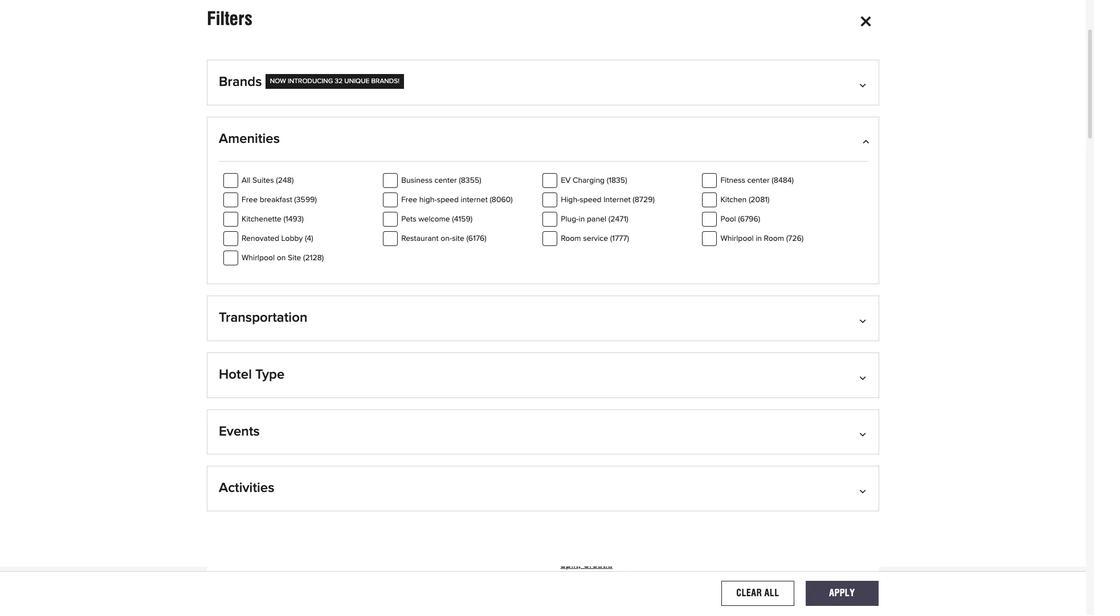 Task type: locate. For each thing, give the bounding box(es) containing it.
(1777)
[[610, 235, 629, 243]]

center for fitness
[[748, 177, 770, 185]]

1 horizontal spatial all
[[765, 588, 780, 599]]

center up free high-speed internet (8060)
[[435, 177, 457, 185]]

whirlpool
[[721, 235, 754, 243], [242, 255, 275, 263]]

1 horizontal spatial free
[[401, 196, 417, 204]]

speed down business center (8355)
[[437, 196, 459, 204]]

usa
[[609, 294, 627, 304], [599, 397, 617, 406]]

greece
[[600, 336, 630, 345]]

room down the plug- at the top of page
[[561, 235, 581, 243]]

0 horizontal spatial center
[[435, 177, 457, 185]]

service
[[583, 235, 608, 243]]

now
[[270, 78, 286, 85]]

hotel
[[219, 368, 252, 382]]

arrow down image inside activities heading
[[862, 486, 868, 496]]

arrow up image
[[862, 137, 868, 146]]

renovated lobby (4)
[[242, 235, 313, 243]]

clear
[[737, 588, 762, 599]]

sonoma, usa
[[561, 397, 617, 406]]

high-
[[420, 196, 437, 204]]

(726)
[[787, 235, 804, 243]]

skiathos,
[[561, 336, 598, 345]]

arrow down image inside transportation heading
[[862, 316, 868, 325]]

sioux
[[561, 294, 583, 304]]

1 horizontal spatial in
[[756, 235, 762, 243]]

center
[[435, 177, 457, 185], [748, 177, 770, 185]]

arrow down image for activities
[[862, 486, 868, 496]]

in down (6796) at the right top
[[756, 235, 762, 243]]

renovated
[[242, 235, 279, 243]]

0 vertical spatial whirlpool
[[721, 235, 754, 243]]

in for whirlpool
[[756, 235, 762, 243]]

(4159)
[[452, 216, 473, 224]]

sintra, portugal
[[561, 233, 623, 242]]

(1493)
[[284, 216, 304, 224]]

usa right sonoma,
[[599, 397, 617, 406]]

1 horizontal spatial center
[[748, 177, 770, 185]]

0 vertical spatial all
[[242, 177, 251, 185]]

2 speed from the left
[[580, 196, 602, 204]]

whirlpool down pool (6796)
[[721, 235, 754, 243]]

arrow down image
[[862, 80, 868, 89], [862, 316, 868, 325], [862, 430, 868, 439], [862, 486, 868, 496]]

all right clear
[[765, 588, 780, 599]]

all suites (248)
[[242, 177, 294, 185]]

(2471)
[[609, 216, 629, 224]]

type
[[255, 368, 285, 382]]

clear all
[[737, 588, 780, 599]]

amenities
[[219, 132, 280, 146]]

activities heading
[[219, 481, 868, 511]]

whirlpool down renovated
[[242, 255, 275, 263]]

0 horizontal spatial all
[[242, 177, 251, 185]]

clear all button
[[722, 581, 795, 607]]

usa right falls,
[[609, 294, 627, 304]]

filters
[[207, 7, 253, 30]]

3 arrow down image from the top
[[862, 430, 868, 439]]

center for business
[[435, 177, 457, 185]]

pets
[[401, 216, 417, 224]]

hotel type heading
[[219, 367, 868, 398]]

1 free from the left
[[242, 196, 258, 204]]

0 vertical spatial in
[[579, 216, 585, 224]]

sonoma,
[[561, 397, 597, 406]]

2 free from the left
[[401, 196, 417, 204]]

1 vertical spatial whirlpool
[[242, 255, 275, 263]]

kitchen
[[721, 196, 747, 204]]

1 vertical spatial in
[[756, 235, 762, 243]]

all left suites on the top left of the page
[[242, 177, 251, 185]]

croatia
[[583, 561, 613, 570]]

free
[[242, 196, 258, 204], [401, 196, 417, 204]]

restaurant on-site (6176)
[[401, 235, 487, 243]]

arrow down image for events
[[862, 430, 868, 439]]

0 horizontal spatial free
[[242, 196, 258, 204]]

hotel type
[[219, 368, 285, 382]]

plug-in panel (2471)
[[561, 216, 629, 224]]

(248)
[[276, 177, 294, 185]]

arrow down image inside brands heading
[[862, 80, 868, 89]]

brands
[[219, 75, 262, 89]]

transportation heading
[[219, 310, 868, 341]]

site
[[452, 235, 465, 243]]

1 horizontal spatial room
[[764, 235, 785, 243]]

1 center from the left
[[435, 177, 457, 185]]

2 arrow down image from the top
[[862, 316, 868, 325]]

0 horizontal spatial whirlpool
[[242, 255, 275, 263]]

center up (2081)
[[748, 177, 770, 185]]

free up kitchenette
[[242, 196, 258, 204]]

2 center from the left
[[748, 177, 770, 185]]

brands heading
[[219, 74, 868, 105]]

tunisia
[[595, 459, 623, 468]]

free left high-
[[401, 196, 417, 204]]

0 horizontal spatial speed
[[437, 196, 459, 204]]

1 arrow down image from the top
[[862, 80, 868, 89]]

free high-speed internet (8060)
[[401, 196, 513, 204]]

pool (6796)
[[721, 216, 761, 224]]

sioux falls, usa
[[561, 294, 627, 304]]

0 horizontal spatial room
[[561, 235, 581, 243]]

0 horizontal spatial in
[[579, 216, 585, 224]]

sousse, tunisia link
[[561, 459, 623, 468]]

welcome
[[419, 216, 450, 224]]

fitness
[[721, 177, 746, 185]]

1 horizontal spatial whirlpool
[[721, 235, 754, 243]]

internet
[[604, 196, 631, 204]]

high-speed internet (8729)
[[561, 196, 655, 204]]

4 arrow down image from the top
[[862, 486, 868, 496]]

whirlpool for whirlpool on site (2128)
[[242, 255, 275, 263]]

32
[[335, 78, 343, 85]]

pets welcome (4159)
[[401, 216, 473, 224]]

lobby
[[281, 235, 303, 243]]

1 horizontal spatial speed
[[580, 196, 602, 204]]

in left panel
[[579, 216, 585, 224]]

free for free high-speed internet (8060)
[[401, 196, 417, 204]]

portugal
[[589, 233, 623, 242]]

room
[[561, 235, 581, 243], [764, 235, 785, 243]]

room service (1777)
[[561, 235, 629, 243]]

speed down charging at the right
[[580, 196, 602, 204]]

arrow down image inside events heading
[[862, 430, 868, 439]]

breakfast
[[260, 196, 292, 204]]

sonoma, usa link
[[561, 397, 617, 406]]

2 room from the left
[[764, 235, 785, 243]]

room left (726)
[[764, 235, 785, 243]]

1 vertical spatial all
[[765, 588, 780, 599]]



Task type: vqa. For each thing, say whether or not it's contained in the screenshot.
Hotel Type heading
yes



Task type: describe. For each thing, give the bounding box(es) containing it.
falls,
[[586, 294, 607, 304]]

activities
[[219, 482, 275, 496]]

split, croatia
[[561, 561, 613, 570]]

kitchenette (1493)
[[242, 216, 304, 224]]

brands now introducing 32 unique brands!
[[219, 75, 400, 89]]

whirlpool in room (726)
[[721, 235, 804, 243]]

on
[[277, 255, 286, 263]]

in for plug-
[[579, 216, 585, 224]]

fitness center (8484)
[[721, 177, 794, 185]]

1 speed from the left
[[437, 196, 459, 204]]

sousse, tunisia
[[561, 459, 623, 468]]

on-
[[441, 235, 452, 243]]

unique
[[345, 78, 370, 85]]

1 vertical spatial usa
[[599, 397, 617, 406]]

(2081)
[[749, 196, 770, 204]]

suites
[[253, 177, 274, 185]]

(8484)
[[772, 177, 794, 185]]

skiathos, greece link
[[561, 336, 630, 345]]

ev charging (1835)
[[561, 177, 628, 185]]

events
[[219, 425, 260, 439]]

free for free breakfast (3599)
[[242, 196, 258, 204]]

all inside button
[[765, 588, 780, 599]]

whirlpool on site (2128)
[[242, 255, 324, 263]]

pool
[[721, 216, 736, 224]]

(3599)
[[294, 196, 317, 204]]

(8729)
[[633, 196, 655, 204]]

kitchenette
[[242, 216, 282, 224]]

(6796)
[[738, 216, 761, 224]]

split, croatia link
[[561, 561, 613, 570]]

brands!
[[372, 78, 400, 85]]

business center (8355)
[[401, 177, 482, 185]]

transportation
[[219, 312, 308, 325]]

0 vertical spatial usa
[[609, 294, 627, 304]]

amenities heading
[[219, 131, 868, 161]]

sintra,
[[561, 233, 587, 242]]

sintra, portugal link
[[561, 233, 623, 242]]

(6176)
[[467, 235, 487, 243]]

internet
[[461, 196, 488, 204]]

sioux falls, usa link
[[561, 294, 627, 304]]

plug-
[[561, 216, 579, 224]]

introducing
[[288, 78, 333, 85]]

split,
[[561, 561, 581, 570]]

business
[[401, 177, 433, 185]]

whirlpool for whirlpool in room (726)
[[721, 235, 754, 243]]

(8355)
[[459, 177, 482, 185]]

site
[[288, 255, 301, 263]]

charging
[[573, 177, 605, 185]]

panel
[[587, 216, 607, 224]]

arrow down image for transportation
[[862, 316, 868, 325]]

(8060)
[[490, 196, 513, 204]]

free breakfast (3599)
[[242, 196, 317, 204]]

(4)
[[305, 235, 313, 243]]

ev
[[561, 177, 571, 185]]

(1835)
[[607, 177, 628, 185]]

apply button
[[806, 581, 879, 607]]

events heading
[[219, 424, 868, 455]]

high-
[[561, 196, 580, 204]]

(2128)
[[303, 255, 324, 263]]

1 room from the left
[[561, 235, 581, 243]]

sousse,
[[561, 459, 593, 468]]

apply
[[830, 588, 856, 599]]

kitchen (2081)
[[721, 196, 770, 204]]

arrow down image
[[862, 373, 868, 382]]

restaurant
[[401, 235, 439, 243]]



